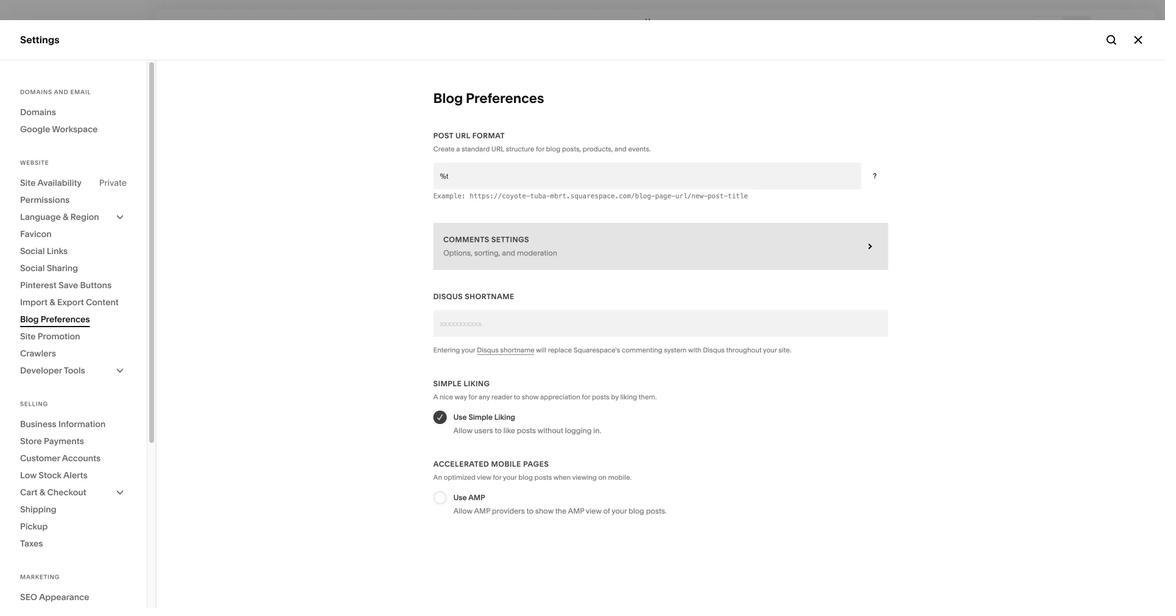 Task type: describe. For each thing, give the bounding box(es) containing it.
& for language
[[63, 212, 68, 222]]

& for cart
[[40, 487, 45, 497]]

cart & checkout button
[[20, 484, 127, 501]]

like
[[504, 426, 515, 435]]

%t text field
[[433, 163, 861, 189]]

alerts
[[63, 470, 88, 480]]

blog inside post url format create a standard url structure for blog posts, products, and events.
[[546, 145, 561, 153]]

store
[[20, 436, 42, 446]]

selling link
[[20, 97, 135, 111]]

1 horizontal spatial disqus
[[477, 346, 499, 354]]

options,
[[444, 249, 473, 257]]

developer tools link
[[20, 362, 127, 379]]

1 marketing from the top
[[20, 119, 67, 131]]

allow inside use simple liking allow users to like posts without logging in.
[[454, 426, 473, 435]]

amp down optimized
[[469, 493, 485, 502]]

social for social sharing
[[20, 263, 45, 273]]

use simple liking allow users to like posts without logging in.
[[454, 413, 601, 435]]

settings link
[[20, 471, 135, 486]]

format
[[473, 131, 505, 140]]

simple inside use simple liking allow users to like posts without logging in.
[[469, 413, 493, 422]]

optimized
[[444, 473, 476, 482]]

buttons
[[80, 280, 112, 290]]

any
[[479, 393, 490, 401]]

nice
[[440, 393, 453, 401]]

pinterest
[[20, 280, 57, 290]]

low
[[20, 470, 37, 480]]

language & region link
[[20, 208, 127, 225]]

seo appearance
[[20, 592, 89, 602]]

comments
[[444, 235, 490, 244]]

permissions link
[[20, 191, 127, 208]]

way
[[455, 393, 467, 401]]

taxes link
[[20, 535, 127, 552]]

website link
[[20, 75, 135, 89]]

products,
[[583, 145, 613, 153]]

1 vertical spatial blog
[[20, 314, 39, 324]]

for inside accelerated mobile pages an optimized view for your blog posts when viewing on mobile.
[[493, 473, 502, 482]]

with
[[688, 346, 702, 354]]

amp left providers
[[474, 507, 490, 515]]

for inside post url format create a standard url structure for blog posts, products, and events.
[[536, 145, 545, 153]]

standard
[[462, 145, 490, 153]]

to for amp
[[527, 507, 534, 515]]

1 horizontal spatial preferences
[[466, 90, 544, 106]]

will
[[536, 346, 547, 354]]

workspace
[[52, 124, 98, 134]]

/blog-
[[631, 192, 655, 200]]

page-
[[655, 192, 676, 200]]

shipping link
[[20, 501, 127, 518]]

content
[[86, 297, 119, 307]]

to inside simple liking a nice way for any reader to show appreciation for posts by liking them.
[[514, 393, 520, 401]]

1 horizontal spatial url
[[492, 145, 504, 153]]

in.
[[594, 426, 601, 435]]

site promotion link
[[20, 328, 127, 345]]

pickup link
[[20, 518, 127, 535]]

moderation
[[517, 249, 557, 257]]

system
[[664, 346, 687, 354]]

of
[[603, 507, 610, 515]]

shortname
[[465, 292, 515, 301]]

example:
[[433, 192, 466, 200]]

business information link
[[20, 416, 127, 433]]

disqus shortname
[[433, 292, 515, 301]]

domains for domains and email
[[20, 88, 52, 96]]

email
[[70, 88, 91, 96]]

0 horizontal spatial disqus
[[433, 292, 463, 301]]

shortname
[[500, 346, 535, 354]]

a
[[456, 145, 460, 153]]

your inside accelerated mobile pages an optimized view for your blog posts when viewing on mobile.
[[503, 473, 517, 482]]

blog inside accelerated mobile pages an optimized view for your blog posts when viewing on mobile.
[[519, 473, 533, 482]]

view inside accelerated mobile pages an optimized view for your blog posts when viewing on mobile.
[[477, 473, 492, 482]]

social links link
[[20, 242, 127, 260]]

without
[[538, 426, 563, 435]]

shipping
[[20, 504, 56, 515]]

1 selling from the top
[[20, 97, 52, 109]]

post-
[[708, 192, 728, 200]]

domains link
[[20, 104, 127, 121]]

posts,
[[562, 145, 581, 153]]

view inside the use amp allow amp providers to show the amp view of your blog posts.
[[586, 507, 602, 515]]

settings inside comments settings options, sorting, and moderation
[[492, 235, 529, 244]]

show inside simple liking a nice way for any reader to show appreciation for posts by liking them.
[[522, 393, 539, 401]]

library
[[49, 450, 81, 462]]

title
[[728, 192, 748, 200]]

sharing
[[47, 263, 78, 273]]

comments settings options, sorting, and moderation
[[444, 235, 557, 257]]

google workspace
[[20, 124, 98, 134]]

structure
[[506, 145, 535, 153]]

business
[[20, 419, 56, 429]]

posts inside accelerated mobile pages an optimized view for your blog posts when viewing on mobile.
[[535, 473, 552, 482]]

replace
[[548, 346, 572, 354]]

1 vertical spatial preferences
[[41, 314, 90, 324]]

cart & checkout link
[[20, 484, 127, 501]]

blog preferences link
[[20, 311, 127, 328]]

mobile
[[491, 460, 521, 469]]

accelerated mobile pages an optimized view for your blog posts when viewing on mobile.
[[433, 460, 632, 482]]

mobile.
[[608, 473, 632, 482]]

customer accounts link
[[20, 450, 127, 467]]

save
[[59, 280, 78, 290]]

site availability
[[20, 178, 82, 188]]

1 website from the top
[[20, 76, 58, 87]]

payments
[[44, 436, 84, 446]]

promotion
[[38, 331, 80, 341]]

customer
[[20, 453, 60, 463]]

appreciation
[[540, 393, 580, 401]]

checkout
[[47, 487, 86, 497]]

pages
[[523, 460, 549, 469]]

accelerated
[[433, 460, 489, 469]]

analytics
[[20, 162, 63, 174]]

on
[[599, 473, 607, 482]]

store payments
[[20, 436, 84, 446]]

accounts
[[62, 453, 101, 463]]



Task type: locate. For each thing, give the bounding box(es) containing it.
disqus shortname link
[[477, 346, 535, 355]]

posts inside use simple liking allow users to like posts without logging in.
[[517, 426, 536, 435]]

asset
[[20, 450, 46, 462]]

low stock alerts link
[[20, 467, 127, 484]]

site for site availability
[[20, 178, 36, 188]]

social sharing link
[[20, 260, 127, 277]]

1 vertical spatial selling
[[20, 400, 48, 408]]

0 horizontal spatial blog preferences
[[20, 314, 90, 324]]

1 vertical spatial social
[[20, 263, 45, 273]]

show left the
[[535, 507, 554, 515]]

0 horizontal spatial view
[[477, 473, 492, 482]]

& down permissions link
[[63, 212, 68, 222]]

settings up "domains and email"
[[20, 34, 59, 46]]

blog left posts. in the bottom of the page
[[629, 507, 644, 515]]

to left like
[[495, 426, 502, 435]]

url down format
[[492, 145, 504, 153]]

& inside language & region dropdown button
[[63, 212, 68, 222]]

1 vertical spatial show
[[535, 507, 554, 515]]

1 use from the top
[[454, 413, 467, 422]]

xxxxxxxxxxx text field
[[433, 310, 889, 337]]

2 horizontal spatial to
[[527, 507, 534, 515]]

preferences up format
[[466, 90, 544, 106]]

2 social from the top
[[20, 263, 45, 273]]

selling down "domains and email"
[[20, 97, 52, 109]]

simple inside simple liking a nice way for any reader to show appreciation for posts by liking them.
[[433, 379, 462, 388]]

them.
[[639, 393, 657, 401]]

1 vertical spatial simple
[[469, 413, 493, 422]]

liking up like
[[495, 413, 515, 422]]

domains
[[20, 88, 52, 96], [20, 107, 56, 117]]

social down favicon
[[20, 246, 45, 256]]

for right appreciation
[[582, 393, 591, 401]]

low stock alerts
[[20, 470, 88, 480]]

2 vertical spatial to
[[527, 507, 534, 515]]

0 horizontal spatial simple
[[433, 379, 462, 388]]

0 horizontal spatial liking
[[464, 379, 490, 388]]

favicon
[[20, 229, 52, 239]]

site up crawlers on the left bottom of the page
[[20, 331, 36, 341]]

blog left posts,
[[546, 145, 561, 153]]

1 vertical spatial blog preferences
[[20, 314, 90, 324]]

2 site from the top
[[20, 331, 36, 341]]

information
[[58, 419, 106, 429]]

1 vertical spatial blog
[[519, 473, 533, 482]]

customer accounts
[[20, 453, 101, 463]]

0 vertical spatial use
[[454, 413, 467, 422]]

appearance
[[39, 592, 89, 602]]

1 social from the top
[[20, 246, 45, 256]]

taxes
[[20, 538, 43, 549]]

liking
[[464, 379, 490, 388], [495, 413, 515, 422]]

to inside use simple liking allow users to like posts without logging in.
[[495, 426, 502, 435]]

1 vertical spatial site
[[20, 331, 36, 341]]

0 horizontal spatial &
[[40, 487, 45, 497]]

1 vertical spatial website
[[20, 159, 49, 166]]

settings
[[20, 34, 59, 46], [492, 235, 529, 244], [20, 472, 58, 484]]

blog up post
[[433, 90, 463, 106]]

2 allow from the top
[[454, 507, 473, 515]]

pinterest save buttons
[[20, 280, 112, 290]]

by
[[611, 393, 619, 401]]

2 vertical spatial and
[[502, 249, 515, 257]]

posts left by
[[592, 393, 610, 401]]

0 vertical spatial view
[[477, 473, 492, 482]]

site
[[20, 178, 36, 188], [20, 331, 36, 341]]

to right providers
[[527, 507, 534, 515]]

view
[[477, 473, 492, 482], [586, 507, 602, 515]]

and inside comments settings options, sorting, and moderation
[[502, 249, 515, 257]]

0 vertical spatial simple
[[433, 379, 462, 388]]

allow inside the use amp allow amp providers to show the amp view of your blog posts.
[[454, 507, 473, 515]]

your right entering
[[462, 346, 476, 354]]

pinterest save buttons link
[[20, 277, 127, 294]]

1 horizontal spatial blog
[[433, 90, 463, 106]]

allow left users
[[454, 426, 473, 435]]

1 vertical spatial domains
[[20, 107, 56, 117]]

website up "domains and email"
[[20, 76, 58, 87]]

1 domains from the top
[[20, 88, 52, 96]]

1 vertical spatial allow
[[454, 507, 473, 515]]

home
[[645, 17, 666, 26]]

private
[[99, 178, 127, 188]]

use inside use simple liking allow users to like posts without logging in.
[[454, 413, 467, 422]]

new-
[[692, 192, 708, 200]]

links
[[47, 246, 68, 256]]

to right reader
[[514, 393, 520, 401]]

https://coyote-
[[470, 192, 530, 200]]

preferences
[[466, 90, 544, 106], [41, 314, 90, 324]]

cart
[[20, 487, 38, 497]]

1 allow from the top
[[454, 426, 473, 435]]

1 horizontal spatial to
[[514, 393, 520, 401]]

crawlers
[[20, 348, 56, 359]]

and right sorting, in the top left of the page
[[502, 249, 515, 257]]

domains for domains
[[20, 107, 56, 117]]

use amp allow amp providers to show the amp view of your blog posts.
[[454, 493, 667, 515]]

use for use simple liking allow users to like posts without logging in.
[[454, 413, 467, 422]]

liking up any
[[464, 379, 490, 388]]

0 vertical spatial url
[[456, 131, 471, 140]]

0 vertical spatial site
[[20, 178, 36, 188]]

your inside the use amp allow amp providers to show the amp view of your blog posts.
[[612, 507, 627, 515]]

an
[[433, 473, 442, 482]]

favicon link
[[20, 225, 127, 242]]

simple up users
[[469, 413, 493, 422]]

2 website from the top
[[20, 159, 49, 166]]

url
[[456, 131, 471, 140], [492, 145, 504, 153]]

show inside the use amp allow amp providers to show the amp view of your blog posts.
[[535, 507, 554, 515]]

liking inside use simple liking allow users to like posts without logging in.
[[495, 413, 515, 422]]

business information
[[20, 419, 106, 429]]

& for import
[[50, 297, 55, 307]]

and left email
[[54, 88, 68, 96]]

selling
[[20, 97, 52, 109], [20, 400, 48, 408]]

2 use from the top
[[454, 493, 467, 502]]

social for social links
[[20, 246, 45, 256]]

post url format create a standard url structure for blog posts, products, and events.
[[433, 131, 651, 153]]

0 horizontal spatial and
[[54, 88, 68, 96]]

1 horizontal spatial simple
[[469, 413, 493, 422]]

analytics link
[[20, 161, 135, 176]]

for left any
[[469, 393, 477, 401]]

your left the site. in the bottom right of the page
[[763, 346, 777, 354]]

language
[[20, 212, 61, 222]]

simple up nice
[[433, 379, 462, 388]]

0 vertical spatial &
[[63, 212, 68, 222]]

tuba-
[[530, 192, 550, 200]]

0 vertical spatial blog preferences
[[433, 90, 544, 106]]

use down way
[[454, 413, 467, 422]]

entering your disqus shortname will replace squarespace's commenting system with disqus throughout your site.
[[433, 346, 792, 354]]

url/
[[676, 192, 692, 200]]

view left the of
[[586, 507, 602, 515]]

1 vertical spatial marketing
[[20, 573, 60, 581]]

squarespace's
[[574, 346, 620, 354]]

0 horizontal spatial blog
[[519, 473, 533, 482]]

1 site from the top
[[20, 178, 36, 188]]

seo appearance link
[[20, 589, 127, 606]]

show up use simple liking allow users to like posts without logging in.
[[522, 393, 539, 401]]

2 horizontal spatial disqus
[[703, 346, 725, 354]]

1 vertical spatial and
[[615, 145, 627, 153]]

& inside 'import & export content' link
[[50, 297, 55, 307]]

permissions
[[20, 195, 70, 205]]

2 vertical spatial settings
[[20, 472, 58, 484]]

2 vertical spatial &
[[40, 487, 45, 497]]

0 horizontal spatial to
[[495, 426, 502, 435]]

1 horizontal spatial blog preferences
[[433, 90, 544, 106]]

your
[[462, 346, 476, 354], [763, 346, 777, 354], [503, 473, 517, 482], [612, 507, 627, 515]]

1 vertical spatial &
[[50, 297, 55, 307]]

0 vertical spatial social
[[20, 246, 45, 256]]

0 vertical spatial marketing
[[20, 119, 67, 131]]

posts right like
[[517, 426, 536, 435]]

1 vertical spatial view
[[586, 507, 602, 515]]

commenting
[[622, 346, 663, 354]]

settings up cart
[[20, 472, 58, 484]]

posts down 'pages'
[[535, 473, 552, 482]]

availability
[[37, 178, 82, 188]]

language & region button
[[20, 208, 127, 225]]

use inside the use amp allow amp providers to show the amp view of your blog posts.
[[454, 493, 467, 502]]

2 horizontal spatial &
[[63, 212, 68, 222]]

0 vertical spatial to
[[514, 393, 520, 401]]

marketing link
[[20, 118, 135, 133]]

1 horizontal spatial liking
[[495, 413, 515, 422]]

posts.
[[646, 507, 667, 515]]

blog preferences
[[433, 90, 544, 106], [20, 314, 90, 324]]

1 vertical spatial use
[[454, 493, 467, 502]]

2 domains from the top
[[20, 107, 56, 117]]

site for site promotion
[[20, 331, 36, 341]]

site down analytics
[[20, 178, 36, 188]]

help
[[20, 493, 42, 505]]

events.
[[628, 145, 651, 153]]

selling up business at the bottom left of page
[[20, 400, 48, 408]]

sorting,
[[474, 249, 500, 257]]

for right structure
[[536, 145, 545, 153]]

url up a
[[456, 131, 471, 140]]

2 selling from the top
[[20, 400, 48, 408]]

& right cart
[[40, 487, 45, 497]]

1 vertical spatial posts
[[517, 426, 536, 435]]

cart & checkout
[[20, 487, 86, 497]]

& inside cart & checkout dropdown button
[[40, 487, 45, 497]]

0 vertical spatial allow
[[454, 426, 473, 435]]

posts inside simple liking a nice way for any reader to show appreciation for posts by liking them.
[[592, 393, 610, 401]]

0 vertical spatial preferences
[[466, 90, 544, 106]]

and inside post url format create a standard url structure for blog posts, products, and events.
[[615, 145, 627, 153]]

2 horizontal spatial blog
[[629, 507, 644, 515]]

viewing
[[572, 473, 597, 482]]

blog inside the use amp allow amp providers to show the amp view of your blog posts.
[[629, 507, 644, 515]]

preferences down import & export content
[[41, 314, 90, 324]]

amp right the
[[568, 507, 584, 515]]

0 vertical spatial liking
[[464, 379, 490, 388]]

to inside the use amp allow amp providers to show the amp view of your blog posts.
[[527, 507, 534, 515]]

1 horizontal spatial &
[[50, 297, 55, 307]]

1 vertical spatial settings
[[492, 235, 529, 244]]

view right optimized
[[477, 473, 492, 482]]

0 vertical spatial blog
[[546, 145, 561, 153]]

website up "site availability"
[[20, 159, 49, 166]]

2 vertical spatial posts
[[535, 473, 552, 482]]

& left export
[[50, 297, 55, 307]]

0 horizontal spatial url
[[456, 131, 471, 140]]

for down mobile
[[493, 473, 502, 482]]

0 vertical spatial domains
[[20, 88, 52, 96]]

0 vertical spatial blog
[[433, 90, 463, 106]]

2 horizontal spatial and
[[615, 145, 627, 153]]

blog preferences up promotion
[[20, 314, 90, 324]]

store payments link
[[20, 433, 127, 450]]

simple liking a nice way for any reader to show appreciation for posts by liking them.
[[433, 379, 657, 401]]

0 vertical spatial posts
[[592, 393, 610, 401]]

allow down optimized
[[454, 507, 473, 515]]

0 vertical spatial and
[[54, 88, 68, 96]]

0 horizontal spatial preferences
[[41, 314, 90, 324]]

0 horizontal spatial blog
[[20, 314, 39, 324]]

liking inside simple liking a nice way for any reader to show appreciation for posts by liking them.
[[464, 379, 490, 388]]

0 vertical spatial website
[[20, 76, 58, 87]]

1 horizontal spatial and
[[502, 249, 515, 257]]

1 vertical spatial url
[[492, 145, 504, 153]]

blog down 'pages'
[[519, 473, 533, 482]]

use for use amp allow amp providers to show the amp view of your blog posts.
[[454, 493, 467, 502]]

2 vertical spatial blog
[[629, 507, 644, 515]]

social up pinterest
[[20, 263, 45, 273]]

liking
[[621, 393, 637, 401]]

1 horizontal spatial blog
[[546, 145, 561, 153]]

allow
[[454, 426, 473, 435], [454, 507, 473, 515]]

to for simple
[[495, 426, 502, 435]]

help link
[[20, 493, 42, 506]]

1 horizontal spatial view
[[586, 507, 602, 515]]

0 vertical spatial selling
[[20, 97, 52, 109]]

the
[[555, 507, 567, 515]]

your right the of
[[612, 507, 627, 515]]

your down mobile
[[503, 473, 517, 482]]

1 vertical spatial to
[[495, 426, 502, 435]]

posts
[[592, 393, 610, 401], [517, 426, 536, 435], [535, 473, 552, 482]]

use down optimized
[[454, 493, 467, 502]]

2 marketing from the top
[[20, 573, 60, 581]]

settings up sorting, in the top left of the page
[[492, 235, 529, 244]]

0 vertical spatial settings
[[20, 34, 59, 46]]

google
[[20, 124, 50, 134]]

social links
[[20, 246, 68, 256]]

scheduling link
[[20, 183, 135, 197]]

marketing
[[20, 119, 67, 131], [20, 573, 60, 581]]

throughout
[[726, 346, 762, 354]]

blog preferences up format
[[433, 90, 544, 106]]

0 vertical spatial show
[[522, 393, 539, 401]]

google workspace link
[[20, 121, 127, 138]]

blog down the import
[[20, 314, 39, 324]]

1 vertical spatial liking
[[495, 413, 515, 422]]

blog
[[546, 145, 561, 153], [519, 473, 533, 482], [629, 507, 644, 515]]

region
[[70, 212, 99, 222]]

logging
[[565, 426, 592, 435]]

export
[[57, 297, 84, 307]]

and left 'events.' at the right
[[615, 145, 627, 153]]

scheduling
[[20, 184, 73, 196]]

social sharing
[[20, 263, 78, 273]]



Task type: vqa. For each thing, say whether or not it's contained in the screenshot.
the My Squarespace Site text box
no



